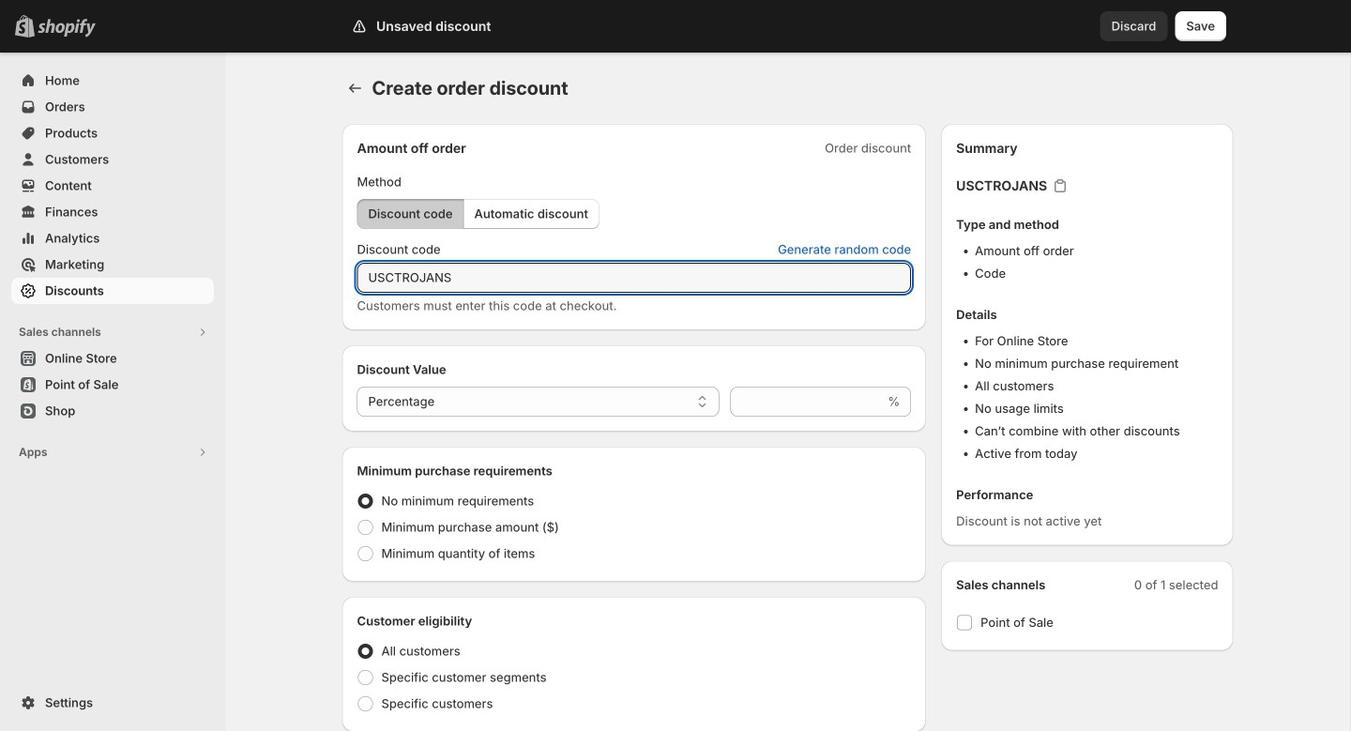 Task type: locate. For each thing, give the bounding box(es) containing it.
None text field
[[731, 387, 885, 417]]

None text field
[[357, 263, 912, 293]]

shopify image
[[38, 19, 96, 37]]



Task type: vqa. For each thing, say whether or not it's contained in the screenshot.
dialog
no



